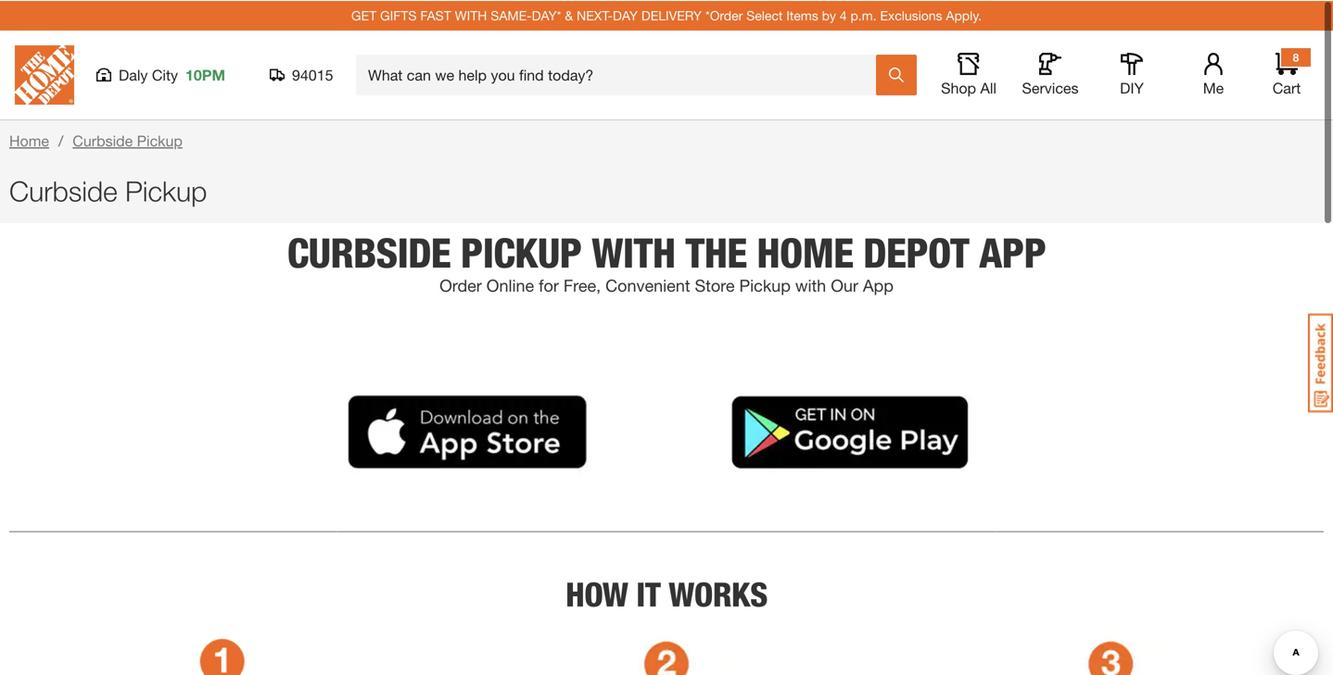 Task type: locate. For each thing, give the bounding box(es) containing it.
for
[[539, 275, 559, 295]]

curbside
[[73, 131, 133, 149], [9, 174, 117, 207]]

1 horizontal spatial with
[[592, 228, 675, 276]]

daly
[[119, 65, 148, 83]]

*order
[[705, 7, 743, 22]]

pickup
[[137, 131, 183, 149], [125, 174, 207, 207], [739, 275, 791, 295]]

city
[[152, 65, 178, 83]]

p.m.
[[851, 7, 877, 22]]

0 vertical spatial with
[[455, 7, 487, 22]]

curbside pickup down the daly
[[73, 131, 183, 149]]

fast
[[420, 7, 451, 22]]

curbside pickup
[[73, 131, 183, 149], [9, 174, 207, 207]]

0 horizontal spatial with
[[455, 7, 487, 22]]

2 vertical spatial pickup
[[739, 275, 791, 295]]

exclusions
[[880, 7, 942, 22]]

10pm
[[185, 65, 225, 83]]

next-
[[577, 7, 613, 22]]

shop all
[[941, 78, 997, 96]]

8
[[1293, 50, 1299, 63]]

delivery
[[641, 7, 702, 22]]

curbside down home link
[[9, 174, 117, 207]]

store
[[695, 275, 735, 295]]

all
[[980, 78, 997, 96]]

home
[[757, 228, 853, 276]]

curbside pickup link
[[73, 131, 183, 149]]

1 vertical spatial curbside pickup
[[9, 174, 207, 207]]

curbside down the daly
[[73, 131, 133, 149]]

with left the
[[592, 228, 675, 276]]

cart 8
[[1273, 50, 1301, 96]]

with
[[455, 7, 487, 22], [592, 228, 675, 276]]

by
[[822, 7, 836, 22]]

how it works
[[566, 574, 768, 614]]

me
[[1203, 78, 1224, 96]]

&
[[565, 7, 573, 22]]

pickup down city
[[137, 131, 183, 149]]

pickup down curbside pickup link
[[125, 174, 207, 207]]

it
[[636, 574, 661, 614]]

apply.
[[946, 7, 982, 22]]

shop
[[941, 78, 976, 96]]

day
[[613, 7, 638, 22]]

shop all button
[[939, 52, 999, 96]]

order online for free, convenient store pickup with our app
[[440, 275, 894, 295]]

image image
[[9, 366, 657, 495], [676, 366, 1324, 495], [9, 514, 1324, 544], [9, 629, 435, 676], [454, 629, 880, 676], [898, 629, 1324, 676]]

pickup
[[461, 228, 582, 276]]

with right fast
[[455, 7, 487, 22]]

items
[[786, 7, 818, 22]]

online
[[487, 275, 534, 295]]

pickup left with
[[739, 275, 791, 295]]

0 vertical spatial curbside pickup
[[73, 131, 183, 149]]

1 vertical spatial with
[[592, 228, 675, 276]]

curbside pickup down curbside pickup link
[[9, 174, 207, 207]]

home link
[[9, 131, 49, 149]]

me button
[[1184, 52, 1243, 96]]

services button
[[1021, 52, 1080, 96]]

1 vertical spatial pickup
[[125, 174, 207, 207]]

get gifts fast with same-day* & next-day delivery *order select items by 4 p.m. exclusions apply.
[[351, 7, 982, 22]]

94015 button
[[270, 65, 334, 83]]



Task type: vqa. For each thing, say whether or not it's contained in the screenshot.
"APP"
yes



Task type: describe. For each thing, give the bounding box(es) containing it.
feedback link image
[[1308, 313, 1333, 414]]

day*
[[532, 7, 561, 22]]

convenient
[[606, 275, 690, 295]]

curbside
[[287, 228, 451, 276]]

1 vertical spatial curbside
[[9, 174, 117, 207]]

order
[[440, 275, 482, 295]]

get
[[351, 7, 377, 22]]

app
[[979, 228, 1046, 276]]

with
[[795, 275, 826, 295]]

gifts
[[380, 7, 417, 22]]

how
[[566, 574, 628, 614]]

services
[[1022, 78, 1079, 96]]

same-
[[491, 7, 532, 22]]

94015
[[292, 65, 333, 83]]

our
[[831, 275, 858, 295]]

depot
[[863, 228, 969, 276]]

diy
[[1120, 78, 1144, 96]]

curbside pickup with the home depot app
[[287, 228, 1046, 276]]

app
[[863, 275, 894, 295]]

What can we help you find today? search field
[[368, 55, 875, 94]]

free,
[[564, 275, 601, 295]]

4
[[840, 7, 847, 22]]

diy button
[[1102, 52, 1162, 96]]

the home depot logo image
[[15, 45, 74, 104]]

home
[[9, 131, 49, 149]]

cart
[[1273, 78, 1301, 96]]

daly city 10pm
[[119, 65, 225, 83]]

works
[[669, 574, 768, 614]]

0 vertical spatial pickup
[[137, 131, 183, 149]]

0 vertical spatial curbside
[[73, 131, 133, 149]]

select
[[747, 7, 783, 22]]

the
[[685, 228, 747, 276]]



